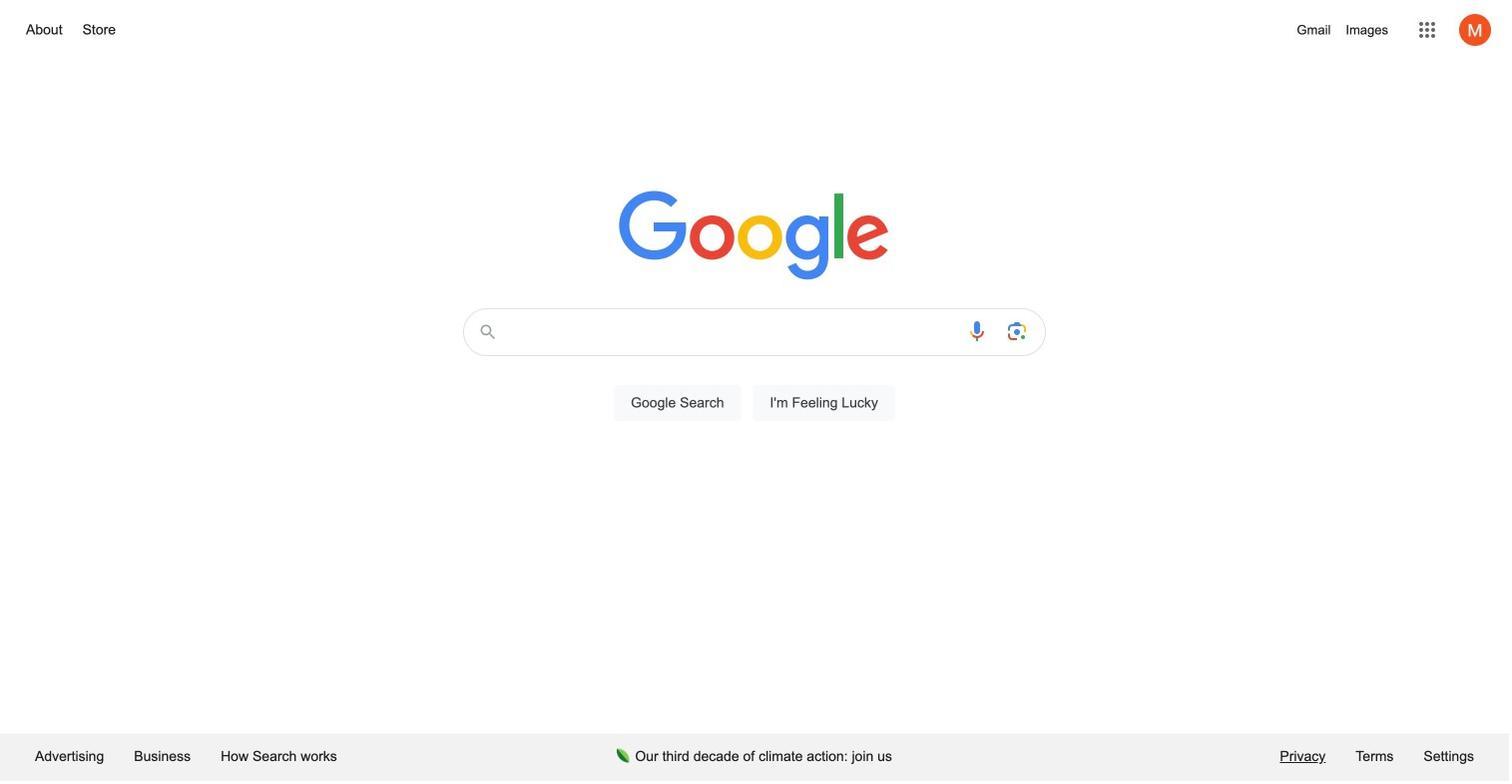 Task type: vqa. For each thing, say whether or not it's contained in the screenshot.
w inside 4125 W Saturn Way Building
no



Task type: describe. For each thing, give the bounding box(es) containing it.
search by image image
[[1005, 319, 1029, 343]]



Task type: locate. For each thing, give the bounding box(es) containing it.
search by voice image
[[965, 319, 989, 343]]

None search field
[[20, 302, 1489, 444]]

google image
[[619, 191, 890, 282]]



